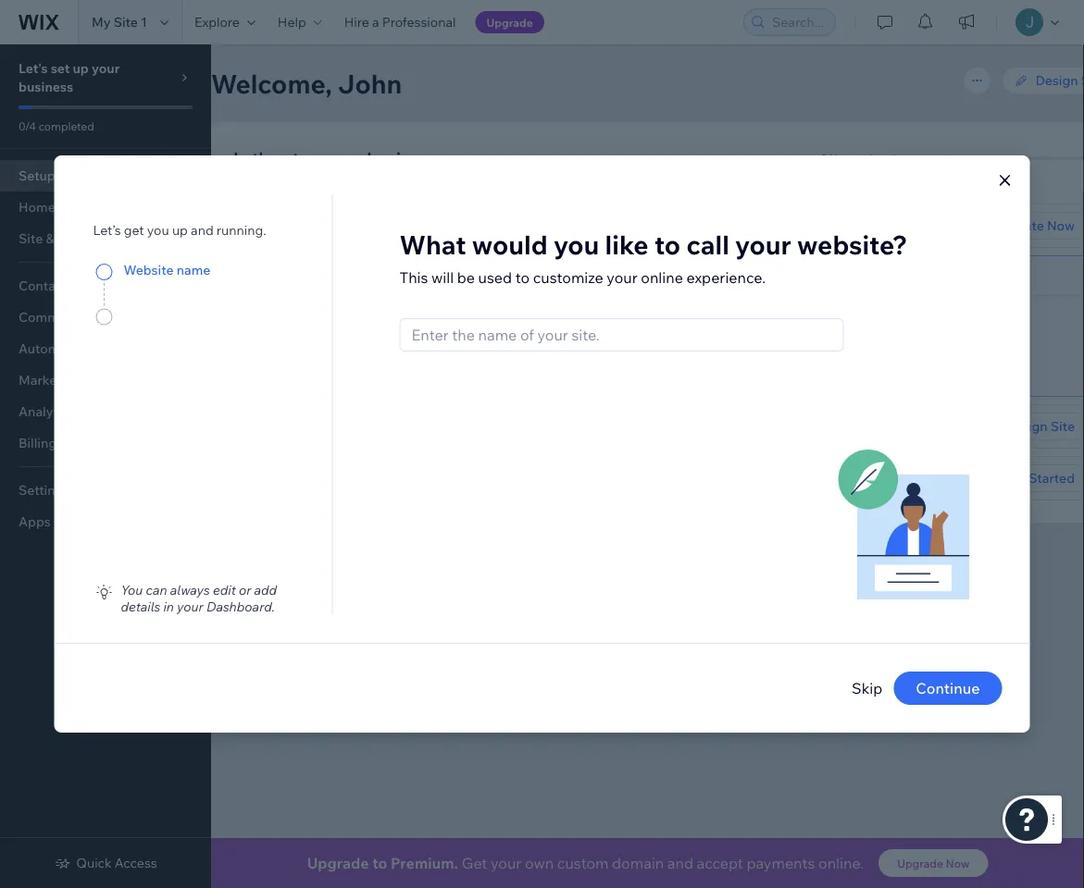 Task type: locate. For each thing, give the bounding box(es) containing it.
upgrade now
[[897, 857, 970, 871]]

set inside let's set up your business
[[51, 60, 70, 76]]

1 vertical spatial 0/4
[[821, 151, 838, 165]]

now for update now
[[1047, 218, 1075, 234]]

quick access button
[[54, 856, 157, 872]]

experience.
[[687, 269, 766, 287]]

in
[[504, 311, 515, 327], [163, 599, 174, 615]]

0 vertical spatial up
[[73, 60, 89, 76]]

your up experience. at the right top of page
[[735, 228, 791, 261]]

1 horizontal spatial you
[[554, 228, 599, 261]]

few
[[528, 311, 550, 327]]

get left started
[[1004, 470, 1026, 487]]

update your site type
[[269, 218, 399, 234]]

0 horizontal spatial a
[[325, 268, 332, 284]]

update now
[[999, 218, 1075, 234]]

design for design s
[[1036, 72, 1078, 88]]

1 vertical spatial domain
[[376, 311, 421, 327]]

1 vertical spatial let's
[[233, 148, 271, 169]]

2 horizontal spatial get
[[1004, 470, 1026, 487]]

let's inside button
[[611, 348, 640, 364]]

1 vertical spatial in
[[163, 599, 174, 615]]

0/4 completed inside sidebar element
[[19, 119, 94, 133]]

business up the setup
[[19, 79, 73, 95]]

2 horizontal spatial upgrade
[[897, 857, 943, 871]]

0 horizontal spatial upgrade
[[307, 855, 369, 873]]

site
[[347, 218, 369, 234]]

1 horizontal spatial 0/4
[[821, 151, 838, 165]]

in right it
[[504, 311, 515, 327]]

always
[[170, 582, 210, 599]]

and left secure
[[424, 311, 447, 327]]

custom
[[335, 268, 381, 284], [557, 855, 609, 873]]

2 vertical spatial a
[[518, 311, 525, 327]]

0 horizontal spatial completed
[[39, 119, 94, 133]]

find
[[269, 311, 296, 327]]

0 vertical spatial now
[[1047, 218, 1075, 234]]

custom up perfect
[[335, 268, 381, 284]]

a
[[372, 14, 379, 30], [325, 268, 332, 284], [518, 311, 525, 327]]

your right find at the top of the page
[[299, 311, 326, 327]]

2 vertical spatial let's
[[611, 348, 640, 364]]

upgrade right professional
[[487, 15, 533, 29]]

get left found
[[269, 470, 292, 487]]

1 horizontal spatial now
[[1047, 218, 1075, 234]]

you
[[147, 222, 169, 238], [554, 228, 599, 261]]

design for design site
[[1005, 419, 1048, 435]]

0 horizontal spatial 0/4
[[19, 119, 36, 133]]

in for your
[[163, 599, 174, 615]]

what would you like to call your website? this will be used to customize your online experience.
[[400, 228, 908, 287]]

0 horizontal spatial site
[[114, 14, 138, 30]]

domain left "will"
[[384, 268, 431, 284]]

1 horizontal spatial up
[[172, 222, 188, 238]]

google
[[351, 470, 396, 487]]

1 vertical spatial and
[[424, 311, 447, 327]]

explore
[[194, 14, 240, 30]]

site left 1 at the left of page
[[114, 14, 138, 30]]

update
[[269, 218, 314, 234], [999, 218, 1044, 234]]

1 horizontal spatial completed
[[841, 151, 896, 165]]

0 vertical spatial and
[[191, 222, 214, 238]]

domain for custom
[[384, 268, 431, 284]]

site up started
[[1051, 419, 1075, 435]]

to right used
[[516, 269, 530, 287]]

1 vertical spatial a
[[325, 268, 332, 284]]

and left 'accept'
[[667, 855, 694, 873]]

let's set up your business
[[19, 60, 120, 95], [233, 148, 438, 169]]

home link
[[0, 192, 211, 223]]

0/4 completed up website? on the right top of page
[[821, 151, 896, 165]]

a for custom
[[325, 268, 332, 284]]

1 vertical spatial now
[[946, 857, 970, 871]]

1 horizontal spatial site
[[1051, 419, 1075, 435]]

own
[[525, 855, 554, 873]]

2 horizontal spatial let's
[[611, 348, 640, 364]]

your left own
[[491, 855, 522, 873]]

2 horizontal spatial to
[[655, 228, 681, 261]]

design up get started 'button'
[[1005, 419, 1048, 435]]

custom right own
[[557, 855, 609, 873]]

you up customize
[[554, 228, 599, 261]]

in down can on the left bottom of the page
[[163, 599, 174, 615]]

can
[[146, 582, 167, 599]]

premium.
[[391, 855, 458, 873]]

0 vertical spatial completed
[[39, 119, 94, 133]]

a left few
[[518, 311, 525, 327]]

help
[[278, 14, 306, 30]]

2 horizontal spatial and
[[667, 855, 694, 873]]

0 vertical spatial a
[[372, 14, 379, 30]]

1 vertical spatial set
[[275, 148, 299, 169]]

get
[[269, 470, 292, 487], [1004, 470, 1026, 487], [462, 855, 487, 873]]

get inside 'button'
[[1004, 470, 1026, 487]]

0 horizontal spatial get
[[269, 470, 292, 487]]

upgrade for upgrade to premium. get your own custom domain and accept payments online.
[[307, 855, 369, 873]]

it
[[493, 311, 501, 327]]

update inside button
[[999, 218, 1044, 234]]

your down my
[[92, 60, 120, 76]]

0 vertical spatial custom
[[335, 268, 381, 284]]

to up online
[[655, 228, 681, 261]]

edit
[[213, 582, 236, 599]]

1 horizontal spatial update
[[999, 218, 1044, 234]]

0 horizontal spatial 0/4 completed
[[19, 119, 94, 133]]

hire a professional
[[344, 14, 456, 30]]

domain left 'accept'
[[612, 855, 664, 873]]

0 vertical spatial to
[[655, 228, 681, 261]]

e.g., mystunningwebsite.com field
[[293, 344, 573, 369]]

2 horizontal spatial up
[[303, 148, 324, 169]]

details
[[121, 599, 160, 615]]

let's get you up and running.
[[93, 222, 266, 238]]

upgrade left premium.
[[307, 855, 369, 873]]

0 vertical spatial 0/4 completed
[[19, 119, 94, 133]]

online.
[[819, 855, 864, 873]]

welcome, john
[[211, 67, 402, 100]]

0 horizontal spatial update
[[269, 218, 314, 234]]

update for update now
[[999, 218, 1044, 234]]

0/4 up the setup
[[19, 119, 36, 133]]

design for design your website
[[269, 419, 312, 435]]

upgrade for upgrade
[[487, 15, 533, 29]]

to left premium.
[[372, 855, 387, 873]]

1 vertical spatial let's set up your business
[[233, 148, 438, 169]]

let's set up your business down my
[[19, 60, 120, 95]]

1 vertical spatial custom
[[557, 855, 609, 873]]

a right hire
[[372, 14, 379, 30]]

design left s
[[1036, 72, 1078, 88]]

you for up
[[147, 222, 169, 238]]

your inside let's set up your business
[[92, 60, 120, 76]]

domain
[[384, 268, 431, 284], [376, 311, 421, 327], [612, 855, 664, 873]]

your
[[92, 60, 120, 76], [327, 148, 363, 169], [317, 218, 344, 234], [735, 228, 791, 261], [607, 269, 638, 287], [299, 311, 326, 327], [315, 419, 342, 435], [177, 599, 203, 615], [491, 855, 522, 873]]

0/4
[[19, 119, 36, 133], [821, 151, 838, 165]]

2 vertical spatial to
[[372, 855, 387, 873]]

you inside what would you like to call your website? this will be used to customize your online experience.
[[554, 228, 599, 261]]

skip
[[852, 680, 883, 698]]

2 horizontal spatial a
[[518, 311, 525, 327]]

business up type
[[367, 148, 438, 169]]

started
[[1029, 470, 1075, 487]]

1 horizontal spatial and
[[424, 311, 447, 327]]

0 horizontal spatial up
[[73, 60, 89, 76]]

domain down this
[[376, 311, 421, 327]]

let's
[[19, 60, 48, 76], [233, 148, 271, 169], [611, 348, 640, 364]]

0 horizontal spatial set
[[51, 60, 70, 76]]

0 horizontal spatial let's set up your business
[[19, 60, 120, 95]]

site inside "button"
[[1051, 419, 1075, 435]]

design inside "button"
[[1005, 419, 1048, 435]]

completed up website? on the right top of page
[[841, 151, 896, 165]]

1 vertical spatial site
[[1051, 419, 1075, 435]]

0 horizontal spatial custom
[[335, 268, 381, 284]]

0 horizontal spatial business
[[19, 79, 73, 95]]

a right the connect
[[325, 268, 332, 284]]

automations link
[[0, 333, 211, 365]]

Enter the name of your site. field
[[406, 319, 838, 351]]

1 vertical spatial to
[[516, 269, 530, 287]]

let's set up your business up update your site type
[[233, 148, 438, 169]]

completed up the setup
[[39, 119, 94, 133]]

up
[[73, 60, 89, 76], [303, 148, 324, 169], [172, 222, 188, 238]]

0 horizontal spatial let's
[[19, 60, 48, 76]]

1 vertical spatial up
[[303, 148, 324, 169]]

business
[[19, 79, 73, 95], [367, 148, 438, 169]]

in inside you can always edit or add details in your dashboard.
[[163, 599, 174, 615]]

get started button
[[987, 465, 1084, 493]]

1 vertical spatial business
[[367, 148, 438, 169]]

0 vertical spatial let's
[[19, 60, 48, 76]]

0/4 up website? on the right top of page
[[821, 151, 838, 165]]

upgrade for upgrade now
[[897, 857, 943, 871]]

on
[[333, 470, 349, 487]]

your down always
[[177, 599, 203, 615]]

up inside let's set up your business
[[73, 60, 89, 76]]

upgrade
[[487, 15, 533, 29], [307, 855, 369, 873], [897, 857, 943, 871]]

0 vertical spatial site
[[114, 14, 138, 30]]

you right get
[[147, 222, 169, 238]]

site
[[114, 14, 138, 30], [1051, 419, 1075, 435]]

design up found
[[269, 419, 312, 435]]

completed
[[39, 119, 94, 133], [841, 151, 896, 165]]

0 vertical spatial set
[[51, 60, 70, 76]]

0 horizontal spatial you
[[147, 222, 169, 238]]

design site
[[1005, 419, 1075, 435]]

to
[[655, 228, 681, 261], [516, 269, 530, 287], [372, 855, 387, 873]]

perfect
[[329, 311, 373, 327]]

0 horizontal spatial and
[[191, 222, 214, 238]]

0 vertical spatial domain
[[384, 268, 431, 284]]

completed inside sidebar element
[[39, 119, 94, 133]]

0/4 completed
[[19, 119, 94, 133], [821, 151, 896, 165]]

upgrade right online.
[[897, 857, 943, 871]]

quick access
[[76, 856, 157, 872]]

and for domain
[[424, 311, 447, 327]]

and left running.
[[191, 222, 214, 238]]

0 vertical spatial in
[[504, 311, 515, 327]]

1 horizontal spatial 0/4 completed
[[821, 151, 896, 165]]

1 horizontal spatial custom
[[557, 855, 609, 873]]

1 horizontal spatial let's
[[233, 148, 271, 169]]

1 horizontal spatial in
[[504, 311, 515, 327]]

2 update from the left
[[999, 218, 1044, 234]]

0 horizontal spatial now
[[946, 857, 970, 871]]

0/4 completed up the setup
[[19, 119, 94, 133]]

running.
[[217, 222, 266, 238]]

0 vertical spatial let's set up your business
[[19, 60, 120, 95]]

get right premium.
[[462, 855, 487, 873]]

let's go
[[611, 348, 661, 364]]

0 vertical spatial 0/4
[[19, 119, 36, 133]]

help button
[[267, 0, 333, 44]]

let's set up your business inside sidebar element
[[19, 60, 120, 95]]

0 horizontal spatial to
[[372, 855, 387, 873]]

1 horizontal spatial set
[[275, 148, 299, 169]]

1 update from the left
[[269, 218, 314, 234]]

1 horizontal spatial a
[[372, 14, 379, 30]]

update for update your site type
[[269, 218, 314, 234]]

website name
[[124, 262, 211, 278]]

0 horizontal spatial in
[[163, 599, 174, 615]]

1 horizontal spatial upgrade
[[487, 15, 533, 29]]

1 horizontal spatial business
[[367, 148, 438, 169]]

now
[[1047, 218, 1075, 234], [946, 857, 970, 871]]

your left website
[[315, 419, 342, 435]]

0 vertical spatial business
[[19, 79, 73, 95]]



Task type: describe. For each thing, give the bounding box(es) containing it.
2 vertical spatial domain
[[612, 855, 664, 873]]

design your website
[[269, 419, 392, 435]]

type
[[372, 218, 399, 234]]

continue button
[[894, 672, 1002, 706]]

site for my
[[114, 14, 138, 30]]

john
[[338, 67, 402, 100]]

your down like
[[607, 269, 638, 287]]

professional
[[382, 14, 456, 30]]

site for design
[[1051, 419, 1075, 435]]

1 vertical spatial completed
[[841, 151, 896, 165]]

update now button
[[982, 212, 1084, 240]]

what
[[400, 228, 466, 261]]

get for get found on google
[[269, 470, 292, 487]]

payments
[[747, 855, 815, 873]]

automations
[[19, 341, 97, 357]]

get started
[[1004, 470, 1075, 487]]

you
[[121, 582, 143, 599]]

now for upgrade now
[[946, 857, 970, 871]]

would
[[472, 228, 548, 261]]

you can always edit or add details in your dashboard.
[[121, 582, 277, 615]]

design s
[[1036, 72, 1084, 88]]

in for a
[[504, 311, 515, 327]]

quick
[[76, 856, 112, 872]]

found
[[295, 470, 330, 487]]

settings
[[19, 482, 70, 499]]

s
[[1081, 72, 1084, 88]]

2 vertical spatial and
[[667, 855, 694, 873]]

like
[[605, 228, 649, 261]]

website?
[[797, 228, 908, 261]]

let's
[[93, 222, 121, 238]]

1 horizontal spatial get
[[462, 855, 487, 873]]

used
[[478, 269, 512, 287]]

sidebar element
[[0, 44, 211, 889]]

your inside you can always edit or add details in your dashboard.
[[177, 599, 203, 615]]

connect
[[269, 268, 322, 284]]

upgrade button
[[476, 11, 544, 33]]

domain for perfect
[[376, 311, 421, 327]]

setup
[[19, 168, 55, 184]]

clicks.
[[553, 311, 589, 327]]

get found on google
[[269, 470, 396, 487]]

and for up
[[191, 222, 214, 238]]

setup link
[[0, 160, 211, 192]]

secure
[[450, 311, 490, 327]]

get for get started
[[1004, 470, 1026, 487]]

your left site
[[317, 218, 344, 234]]

a for professional
[[372, 14, 379, 30]]

your up update your site type
[[327, 148, 363, 169]]

1 horizontal spatial to
[[516, 269, 530, 287]]

1 vertical spatial 0/4 completed
[[821, 151, 896, 165]]

0/4 inside sidebar element
[[19, 119, 36, 133]]

welcome,
[[211, 67, 332, 100]]

customize
[[533, 269, 604, 287]]

let's go button
[[594, 343, 677, 370]]

my site 1
[[92, 14, 147, 30]]

online
[[641, 269, 683, 287]]

design s link
[[1002, 67, 1084, 94]]

home
[[19, 199, 55, 215]]

add
[[254, 582, 277, 599]]

upgrade now button
[[879, 850, 988, 878]]

call
[[687, 228, 729, 261]]

let's inside let's set up your business
[[19, 60, 48, 76]]

this
[[400, 269, 428, 287]]

you for like
[[554, 228, 599, 261]]

hire a professional link
[[333, 0, 467, 44]]

access
[[115, 856, 157, 872]]

connect a custom domain
[[269, 268, 431, 284]]

1 horizontal spatial let's set up your business
[[233, 148, 438, 169]]

or
[[239, 582, 251, 599]]

get
[[124, 222, 144, 238]]

business inside let's set up your business
[[19, 79, 73, 95]]

find your perfect domain and secure it in a few clicks.
[[269, 311, 589, 327]]

design site button
[[988, 413, 1084, 441]]

dashboard.
[[206, 599, 275, 615]]

be
[[457, 269, 475, 287]]

hire
[[344, 14, 369, 30]]

1
[[141, 14, 147, 30]]

go
[[643, 348, 661, 364]]

name
[[177, 262, 211, 278]]

my
[[92, 14, 111, 30]]

upgrade to premium. get your own custom domain and accept payments online.
[[307, 855, 864, 873]]

website
[[124, 262, 174, 278]]

will
[[431, 269, 454, 287]]

accept
[[697, 855, 743, 873]]

2 vertical spatial up
[[172, 222, 188, 238]]

Search... field
[[767, 9, 830, 35]]

settings link
[[0, 475, 211, 506]]

continue
[[916, 680, 980, 698]]

skip button
[[852, 678, 883, 700]]

website
[[345, 419, 392, 435]]



Task type: vqa. For each thing, say whether or not it's contained in the screenshot.
developed by Wix image
no



